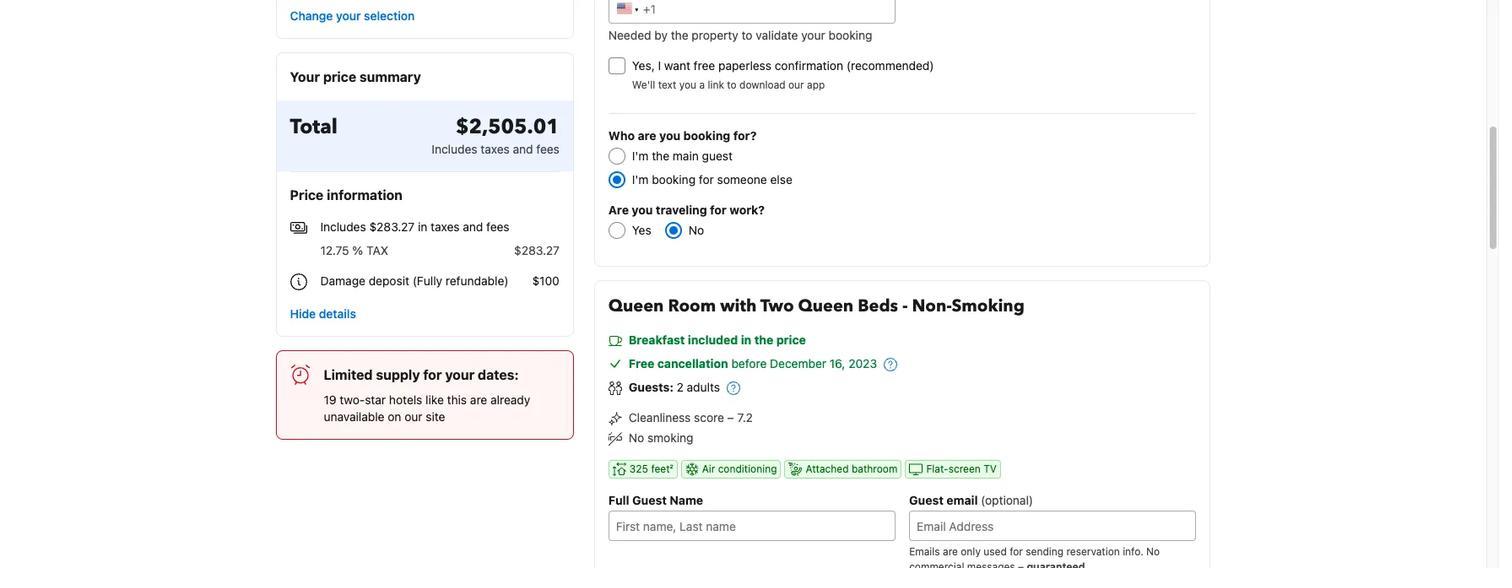 Task type: locate. For each thing, give the bounding box(es) containing it.
guest
[[633, 493, 667, 508], [910, 493, 944, 508]]

i'm booking for someone else
[[632, 172, 793, 187]]

booking down i'm the main guest on the top
[[652, 172, 696, 187]]

are inside 19 two-star hotels like this are already unavailable on our site
[[470, 392, 487, 407]]

0 horizontal spatial –
[[728, 410, 734, 425]]

2 vertical spatial the
[[755, 333, 774, 347]]

1 horizontal spatial our
[[789, 79, 804, 91]]

only
[[961, 546, 981, 558]]

1 vertical spatial are
[[470, 392, 487, 407]]

0 horizontal spatial taxes
[[431, 220, 460, 234]]

1 horizontal spatial the
[[671, 28, 689, 42]]

queen right two
[[798, 295, 854, 318]]

12.75 % tax
[[320, 243, 389, 258]]

hide details button
[[283, 299, 363, 329]]

0 vertical spatial are
[[638, 128, 657, 143]]

room
[[668, 295, 716, 318]]

are inside emails are only used for sending reservation info. no commercial messages –
[[943, 546, 958, 558]]

1 horizontal spatial are
[[638, 128, 657, 143]]

0 horizontal spatial queen
[[609, 295, 664, 318]]

0 vertical spatial in
[[418, 220, 428, 234]]

your inside 'status'
[[445, 367, 475, 382]]

before
[[732, 356, 767, 371]]

no down are you traveling for work?
[[689, 223, 704, 237]]

1 vertical spatial includes
[[320, 220, 366, 234]]

i'm for i'm booking for someone else
[[632, 172, 649, 187]]

0 vertical spatial –
[[728, 410, 734, 425]]

no right info.
[[1147, 546, 1160, 558]]

1 horizontal spatial your
[[445, 367, 475, 382]]

two
[[761, 295, 794, 318]]

booking up (recommended)
[[829, 28, 873, 42]]

1 vertical spatial the
[[652, 149, 670, 163]]

fees
[[537, 142, 560, 156], [487, 220, 510, 234]]

the right by
[[671, 28, 689, 42]]

2
[[677, 380, 684, 394]]

1 horizontal spatial no
[[689, 223, 704, 237]]

our left app
[[789, 79, 804, 91]]

queen
[[609, 295, 664, 318], [798, 295, 854, 318]]

you left a
[[679, 79, 697, 91]]

for
[[699, 172, 714, 187], [710, 203, 727, 217], [423, 367, 442, 382], [1010, 546, 1023, 558]]

full guest name
[[609, 493, 704, 508]]

0 horizontal spatial fees
[[487, 220, 510, 234]]

price right your
[[323, 69, 356, 84]]

hide details
[[290, 306, 356, 321]]

summary
[[360, 69, 421, 84]]

2 horizontal spatial the
[[755, 333, 774, 347]]

1 vertical spatial price
[[777, 333, 806, 347]]

2 vertical spatial no
[[1147, 546, 1160, 558]]

yes, i want free paperless confirmation (recommended) we'll text you a link to download our app
[[632, 58, 934, 91]]

no down cleanliness
[[629, 431, 644, 445]]

are for emails
[[943, 546, 958, 558]]

includes up 12.75
[[320, 220, 366, 234]]

2 vertical spatial are
[[943, 546, 958, 558]]

limited supply  for your dates: status
[[276, 350, 574, 440]]

refundable)
[[446, 274, 509, 288]]

no
[[689, 223, 704, 237], [629, 431, 644, 445], [1147, 546, 1160, 558]]

price up december
[[777, 333, 806, 347]]

-
[[903, 295, 908, 318]]

you up yes
[[632, 203, 653, 217]]

0 vertical spatial our
[[789, 79, 804, 91]]

0 horizontal spatial includes
[[320, 220, 366, 234]]

1 i'm from the top
[[632, 149, 649, 163]]

0 vertical spatial you
[[679, 79, 697, 91]]

you up i'm the main guest on the top
[[660, 128, 681, 143]]

1 vertical spatial you
[[660, 128, 681, 143]]

and up refundable) at the left of page
[[463, 220, 483, 234]]

booking up guest
[[684, 128, 731, 143]]

Full Guest Name text field
[[609, 511, 896, 542]]

0 horizontal spatial in
[[418, 220, 428, 234]]

in up before
[[741, 333, 752, 347]]

0 horizontal spatial no
[[629, 431, 644, 445]]

0 vertical spatial fees
[[537, 142, 560, 156]]

1 queen from the left
[[609, 295, 664, 318]]

price information
[[290, 187, 403, 203]]

2 horizontal spatial no
[[1147, 546, 1160, 558]]

1 vertical spatial –
[[1018, 561, 1024, 568]]

in up (fully
[[418, 220, 428, 234]]

guest right full
[[633, 493, 667, 508]]

our down hotels
[[405, 409, 423, 424]]

0 horizontal spatial are
[[470, 392, 487, 407]]

fees up refundable) at the left of page
[[487, 220, 510, 234]]

1 horizontal spatial queen
[[798, 295, 854, 318]]

information
[[327, 187, 403, 203]]

property
[[692, 28, 739, 42]]

1 vertical spatial and
[[463, 220, 483, 234]]

– inside emails are only used for sending reservation info. no commercial messages –
[[1018, 561, 1024, 568]]

dates:
[[478, 367, 519, 382]]

i'm the main guest
[[632, 149, 733, 163]]

needed by the property to validate your booking
[[609, 28, 873, 42]]

1 horizontal spatial to
[[742, 28, 753, 42]]

are right this
[[470, 392, 487, 407]]

taxes
[[481, 142, 510, 156], [431, 220, 460, 234]]

2 i'm from the top
[[632, 172, 649, 187]]

2 queen from the left
[[798, 295, 854, 318]]

0 vertical spatial and
[[513, 142, 533, 156]]

screen
[[949, 463, 981, 476]]

like
[[426, 392, 444, 407]]

taxes up (fully
[[431, 220, 460, 234]]

1 vertical spatial our
[[405, 409, 423, 424]]

breakfast included in the price
[[629, 333, 806, 347]]

2 vertical spatial your
[[445, 367, 475, 382]]

no smoking
[[629, 431, 694, 445]]

queen room with two queen beds - non-smoking
[[609, 295, 1025, 318]]

1 horizontal spatial –
[[1018, 561, 1024, 568]]

free
[[694, 58, 715, 73]]

no inside are you traveling for work? element
[[689, 223, 704, 237]]

0 vertical spatial taxes
[[481, 142, 510, 156]]

1 horizontal spatial includes
[[432, 142, 478, 156]]

smoking
[[648, 431, 694, 445]]

your up this
[[445, 367, 475, 382]]

0 horizontal spatial to
[[727, 79, 737, 91]]

taxes down the $2,505.01
[[481, 142, 510, 156]]

price
[[323, 69, 356, 84], [777, 333, 806, 347]]

confirmation
[[775, 58, 844, 73]]

flat-
[[927, 463, 949, 476]]

and down the $2,505.01
[[513, 142, 533, 156]]

fees down the $2,505.01
[[537, 142, 560, 156]]

your up confirmation
[[802, 28, 826, 42]]

to right link
[[727, 79, 737, 91]]

1 vertical spatial in
[[741, 333, 752, 347]]

325
[[630, 463, 649, 476]]

booking
[[829, 28, 873, 42], [684, 128, 731, 143], [652, 172, 696, 187]]

0 horizontal spatial the
[[652, 149, 670, 163]]

i'm for i'm the main guest
[[632, 149, 649, 163]]

$283.27 up tax
[[369, 220, 415, 234]]

0 horizontal spatial guest
[[633, 493, 667, 508]]

1 vertical spatial no
[[629, 431, 644, 445]]

$283.27 up $100 on the left of page
[[514, 243, 560, 258]]

guest down flat-
[[910, 493, 944, 508]]

in for included
[[741, 333, 752, 347]]

for right used on the bottom right of the page
[[1010, 546, 1023, 558]]

to inside yes, i want free paperless confirmation (recommended) we'll text you a link to download our app
[[727, 79, 737, 91]]

the inside who are you booking for? element
[[652, 149, 670, 163]]

are inside who are you booking for? element
[[638, 128, 657, 143]]

1 horizontal spatial price
[[777, 333, 806, 347]]

score
[[694, 410, 724, 425]]

are up commercial
[[943, 546, 958, 558]]

2 vertical spatial you
[[632, 203, 653, 217]]

0 vertical spatial includes
[[432, 142, 478, 156]]

main
[[673, 149, 699, 163]]

attached bathroom
[[806, 463, 898, 476]]

guests: 2 adults
[[629, 380, 720, 394]]

1 vertical spatial to
[[727, 79, 737, 91]]

0 vertical spatial to
[[742, 28, 753, 42]]

0 vertical spatial the
[[671, 28, 689, 42]]

limited supply  for your dates:
[[324, 367, 519, 382]]

are right who
[[638, 128, 657, 143]]

2 guest from the left
[[910, 493, 944, 508]]

validate
[[756, 28, 798, 42]]

(fully
[[413, 274, 443, 288]]

– left 7.2
[[728, 410, 734, 425]]

0 vertical spatial your
[[336, 8, 361, 23]]

air conditioning
[[702, 463, 777, 476]]

for inside 'status'
[[423, 367, 442, 382]]

for?
[[734, 128, 757, 143]]

beds
[[858, 295, 898, 318]]

free cancellation before december 16, 2023
[[629, 356, 877, 371]]

emails are only used for sending reservation info. no commercial messages –
[[910, 546, 1160, 568]]

includes down the $2,505.01
[[432, 142, 478, 156]]

your
[[290, 69, 320, 84]]

2 horizontal spatial are
[[943, 546, 958, 558]]

for up the 'like'
[[423, 367, 442, 382]]

1 horizontal spatial guest
[[910, 493, 944, 508]]

$2,505.01
[[456, 113, 560, 141]]

the up free cancellation before december 16, 2023
[[755, 333, 774, 347]]

our
[[789, 79, 804, 91], [405, 409, 423, 424]]

the left main
[[652, 149, 670, 163]]

1 vertical spatial $283.27
[[514, 243, 560, 258]]

1 vertical spatial your
[[802, 28, 826, 42]]

in
[[418, 220, 428, 234], [741, 333, 752, 347]]

smoking
[[952, 295, 1025, 318]]

this
[[447, 392, 467, 407]]

your
[[336, 8, 361, 23], [802, 28, 826, 42], [445, 367, 475, 382]]

are you traveling for work?
[[609, 203, 765, 217]]

2023
[[849, 356, 877, 371]]

tv
[[984, 463, 997, 476]]

you
[[679, 79, 697, 91], [660, 128, 681, 143], [632, 203, 653, 217]]

queen up breakfast
[[609, 295, 664, 318]]

0 vertical spatial no
[[689, 223, 704, 237]]

0 horizontal spatial our
[[405, 409, 423, 424]]

1 vertical spatial i'm
[[632, 172, 649, 187]]

two-
[[340, 392, 365, 407]]

– right messages
[[1018, 561, 1024, 568]]

for down guest
[[699, 172, 714, 187]]

Email Address text field
[[910, 511, 1197, 542]]

0 horizontal spatial $283.27
[[369, 220, 415, 234]]

0 vertical spatial price
[[323, 69, 356, 84]]

1 horizontal spatial in
[[741, 333, 752, 347]]

12.75
[[320, 243, 349, 258]]

to down +1 text field
[[742, 28, 753, 42]]

your right change at the left top of the page
[[336, 8, 361, 23]]

0 horizontal spatial and
[[463, 220, 483, 234]]

0 vertical spatial i'm
[[632, 149, 649, 163]]



Task type: describe. For each thing, give the bounding box(es) containing it.
already
[[491, 392, 531, 407]]

1 vertical spatial fees
[[487, 220, 510, 234]]

no for no
[[689, 223, 704, 237]]

included
[[688, 333, 738, 347]]

1 horizontal spatial and
[[513, 142, 533, 156]]

in for $283.27
[[418, 220, 428, 234]]

0 vertical spatial booking
[[829, 28, 873, 42]]

deposit
[[369, 274, 410, 288]]

2 horizontal spatial your
[[802, 28, 826, 42]]

feet²
[[651, 463, 674, 476]]

are you traveling for work? element
[[595, 202, 1197, 239]]

16,
[[830, 356, 846, 371]]

change your selection
[[290, 8, 415, 23]]

no for no smoking
[[629, 431, 644, 445]]

includes for includes $283.27 in taxes and fees
[[320, 220, 366, 234]]

email
[[947, 493, 978, 508]]

your price summary
[[290, 69, 421, 84]]

i
[[658, 58, 661, 73]]

messages
[[968, 561, 1016, 568]]

used
[[984, 546, 1007, 558]]

includes taxes and fees
[[432, 142, 560, 156]]

reservation
[[1067, 546, 1120, 558]]

a
[[700, 79, 705, 91]]

(optional)
[[981, 493, 1034, 508]]

attached
[[806, 463, 849, 476]]

1 vertical spatial booking
[[684, 128, 731, 143]]

+1 text field
[[609, 0, 896, 24]]

adults
[[687, 380, 720, 394]]

includes for includes taxes and fees
[[432, 142, 478, 156]]

emails
[[910, 546, 940, 558]]

hide
[[290, 306, 316, 321]]

price
[[290, 187, 324, 203]]

someone
[[717, 172, 767, 187]]

cleanliness score – 7.2
[[629, 410, 753, 425]]

supply
[[376, 367, 420, 382]]

needed
[[609, 28, 651, 42]]

site
[[426, 409, 445, 424]]

info.
[[1123, 546, 1144, 558]]

guests:
[[629, 380, 674, 394]]

sending
[[1026, 546, 1064, 558]]

no inside emails are only used for sending reservation info. no commercial messages –
[[1147, 546, 1160, 558]]

7.2
[[738, 410, 753, 425]]

december
[[770, 356, 827, 371]]

325 feet²
[[630, 463, 674, 476]]

by
[[655, 28, 668, 42]]

yes,
[[632, 58, 655, 73]]

you inside yes, i want free paperless confirmation (recommended) we'll text you a link to download our app
[[679, 79, 697, 91]]

change
[[290, 8, 333, 23]]

who are you booking for? element
[[609, 128, 1197, 188]]

0 vertical spatial $283.27
[[369, 220, 415, 234]]

2 vertical spatial booking
[[652, 172, 696, 187]]

traveling
[[656, 203, 707, 217]]

cancellation
[[658, 356, 728, 371]]

on
[[388, 409, 402, 424]]

non-
[[912, 295, 952, 318]]

0 horizontal spatial your
[[336, 8, 361, 23]]

0 horizontal spatial price
[[323, 69, 356, 84]]

free
[[629, 356, 655, 371]]

breakfast
[[629, 333, 685, 347]]

1 vertical spatial taxes
[[431, 220, 460, 234]]

details
[[319, 306, 356, 321]]

are
[[609, 203, 629, 217]]

tax
[[367, 243, 389, 258]]

else
[[771, 172, 793, 187]]

yes
[[632, 223, 652, 237]]

our inside 19 two-star hotels like this are already unavailable on our site
[[405, 409, 423, 424]]

star
[[365, 392, 386, 407]]

full
[[609, 493, 630, 508]]

name
[[670, 493, 704, 508]]

1 guest from the left
[[633, 493, 667, 508]]

$100
[[532, 274, 560, 288]]

work?
[[730, 203, 765, 217]]

commercial
[[910, 561, 965, 568]]

1 horizontal spatial $283.27
[[514, 243, 560, 258]]

want
[[664, 58, 691, 73]]

link
[[708, 79, 724, 91]]

bathroom
[[852, 463, 898, 476]]

who are you booking for?
[[609, 128, 757, 143]]

are for who
[[638, 128, 657, 143]]

1 horizontal spatial taxes
[[481, 142, 510, 156]]

paperless
[[719, 58, 772, 73]]

damage
[[320, 274, 366, 288]]

selection
[[364, 8, 415, 23]]

cleanliness
[[629, 410, 691, 425]]

change your selection link
[[283, 1, 422, 31]]

who
[[609, 128, 635, 143]]

1 horizontal spatial fees
[[537, 142, 560, 156]]

for left work?
[[710, 203, 727, 217]]

conditioning
[[718, 463, 777, 476]]

for inside emails are only used for sending reservation info. no commercial messages –
[[1010, 546, 1023, 558]]

hotels
[[389, 392, 423, 407]]

includes $283.27 in taxes and fees
[[320, 220, 510, 234]]

our inside yes, i want free paperless confirmation (recommended) we'll text you a link to download our app
[[789, 79, 804, 91]]



Task type: vqa. For each thing, say whether or not it's contained in the screenshot.
December
yes



